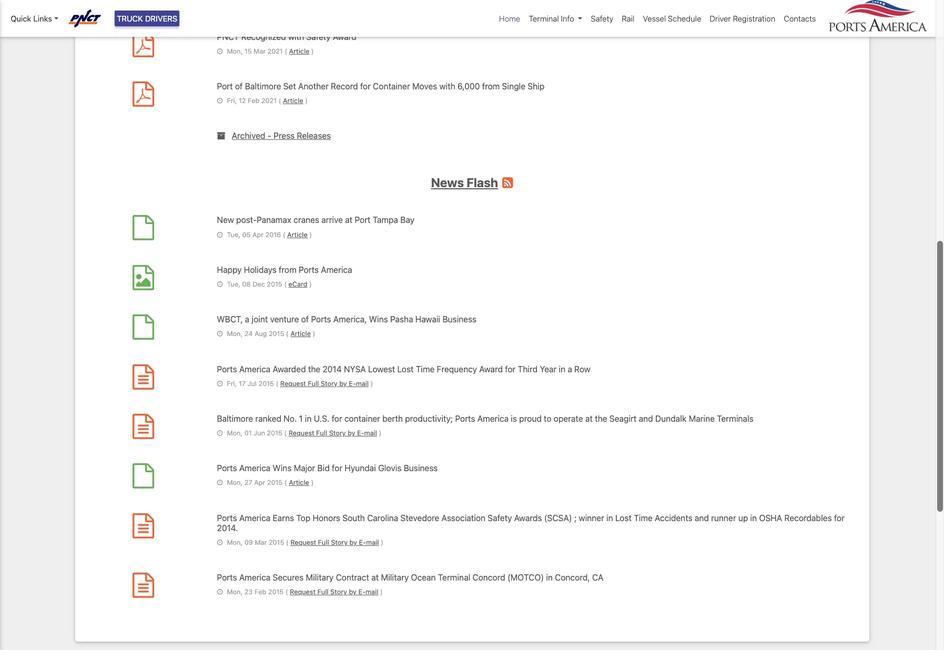 Task type: locate. For each thing, give the bounding box(es) containing it.
1 vertical spatial 2021
[[261, 97, 277, 105]]

frequency
[[437, 364, 477, 374]]

1 vertical spatial port
[[355, 215, 371, 225]]

america
[[321, 265, 352, 275], [239, 364, 271, 374], [478, 414, 509, 424], [239, 464, 271, 473], [239, 513, 271, 523], [239, 573, 271, 583]]

1 vertical spatial baltimore
[[217, 414, 253, 424]]

with left 6,000
[[440, 82, 456, 91]]

tue, 05 apr 2016                                                                                                                                                             ( article )
[[227, 231, 312, 239]]

0 horizontal spatial port
[[217, 82, 233, 91]]

e- for lowest
[[349, 380, 356, 388]]

2014
[[323, 364, 342, 374]]

venture
[[270, 315, 299, 324]]

( for joint
[[286, 330, 289, 338]]

military up mon, 23 feb 2015                                                                                                                                                             ( request full story by e-mail )
[[306, 573, 334, 583]]

0 vertical spatial feb
[[248, 97, 260, 105]]

america inside ports america earns top honors south carolina stevedore association safety awards (scsa) ; winner in lost time accidents and runner up in osha recordables for 2014.
[[239, 513, 271, 523]]

clock o image left 17
[[217, 381, 223, 388]]

safety left awards
[[488, 513, 512, 523]]

clock o image for ports america awarded the 2014 nysa lowest lost time frequency award for third year in a row
[[217, 381, 223, 388]]

and
[[639, 414, 653, 424], [695, 513, 709, 523]]

full
[[308, 380, 319, 388], [316, 429, 327, 437], [318, 539, 329, 547], [318, 589, 329, 596]]

wins left the pasha at the left top
[[369, 315, 388, 324]]

america,
[[333, 315, 367, 324]]

0 horizontal spatial safety
[[306, 32, 331, 41]]

( for baltimore
[[279, 97, 281, 105]]

1 vertical spatial tue,
[[227, 280, 240, 288]]

for right u.s.
[[332, 414, 342, 424]]

military left the ocean
[[381, 573, 409, 583]]

ports america awarded the 2014 nysa lowest lost time frequency award for third year in a row
[[217, 364, 591, 374]]

( left the ecard
[[284, 280, 287, 288]]

concord
[[473, 573, 506, 583]]

article down cranes
[[287, 231, 308, 239]]

0 vertical spatial mar
[[254, 47, 266, 55]]

0 horizontal spatial terminal
[[438, 573, 471, 583]]

tue, left 05
[[227, 231, 240, 239]]

port left the tampa
[[355, 215, 371, 225]]

( up 'archived - press releases' "link"
[[279, 97, 281, 105]]

in
[[559, 364, 566, 374], [305, 414, 312, 424], [607, 513, 613, 523], [751, 513, 757, 523], [546, 573, 553, 583]]

story
[[321, 380, 338, 388], [329, 429, 346, 437], [331, 539, 348, 547], [331, 589, 347, 596]]

terminal
[[529, 14, 559, 23], [438, 573, 471, 583]]

1 clock o image from the top
[[217, 282, 223, 288]]

of up 12
[[235, 82, 243, 91]]

contacts
[[784, 14, 816, 23]]

1 vertical spatial and
[[695, 513, 709, 523]]

5 mon, from the top
[[227, 539, 243, 547]]

( right 2016
[[283, 231, 286, 239]]

a left joint
[[245, 315, 250, 324]]

0 vertical spatial business
[[443, 315, 477, 324]]

in right year
[[559, 364, 566, 374]]

4 clock o image from the top
[[217, 331, 223, 338]]

safety left rail
[[591, 14, 614, 23]]

0 vertical spatial clock o image
[[217, 282, 223, 288]]

e- down south
[[359, 539, 366, 547]]

1 horizontal spatial port
[[355, 215, 371, 225]]

2 vertical spatial at
[[372, 573, 379, 583]]

mon, 15 mar 2021                                                                                                                                                             ( article )
[[227, 47, 314, 55]]

glovis
[[378, 464, 402, 473]]

request for awarded
[[280, 380, 306, 388]]

clock o image down 2014.
[[217, 540, 223, 547]]

2021 for baltimore
[[261, 97, 277, 105]]

the
[[308, 364, 321, 374], [595, 414, 608, 424]]

by for south
[[350, 539, 357, 547]]

clock o image down the happy
[[217, 282, 223, 288]]

2 mon, from the top
[[227, 330, 243, 338]]

mail for carolina
[[366, 539, 379, 547]]

mon, for ports america earns top honors south carolina stevedore association safety awards (scsa) ; winner in lost time accidents and runner up in osha recordables for 2014.
[[227, 539, 243, 547]]

2 horizontal spatial at
[[586, 414, 593, 424]]

1 horizontal spatial military
[[381, 573, 409, 583]]

wbct,
[[217, 315, 243, 324]]

another
[[298, 82, 329, 91]]

request down awarded on the bottom of the page
[[280, 380, 306, 388]]

wbct, a joint venture of ports america, wins pasha hawaii business
[[217, 315, 477, 324]]

08
[[242, 280, 251, 288]]

releases
[[297, 131, 331, 141]]

article down "major" in the left of the page
[[289, 479, 309, 487]]

ecard link
[[289, 280, 308, 288]]

awarded
[[273, 364, 306, 374]]

archived - press releases link
[[232, 131, 331, 141]]

of
[[235, 82, 243, 91], [301, 315, 309, 324]]

story down u.s.
[[329, 429, 346, 437]]

4 mon, from the top
[[227, 479, 243, 487]]

1 clock o image from the top
[[217, 48, 223, 55]]

third
[[518, 364, 538, 374]]

5 clock o image from the top
[[217, 381, 223, 388]]

mon,
[[227, 47, 243, 55], [227, 330, 243, 338], [227, 429, 243, 437], [227, 479, 243, 487], [227, 539, 243, 547], [227, 589, 243, 596]]

1 vertical spatial from
[[279, 265, 297, 275]]

0 vertical spatial from
[[482, 82, 500, 91]]

1 vertical spatial time
[[634, 513, 653, 523]]

8 clock o image from the top
[[217, 590, 223, 596]]

3 mon, from the top
[[227, 429, 243, 437]]

2015 for secures
[[268, 589, 284, 596]]

quick
[[11, 14, 31, 23]]

clock o image down pnct
[[217, 48, 223, 55]]

0 horizontal spatial lost
[[398, 364, 414, 374]]

a
[[245, 315, 250, 324], [568, 364, 572, 374]]

ocean
[[411, 573, 436, 583]]

mon, for pnct recognized with safety award
[[227, 47, 243, 55]]

mon, 24 aug 2015                                                                                                                                                             ( article )
[[227, 330, 315, 338]]

fri, left 17
[[227, 380, 237, 388]]

story down 2014
[[321, 380, 338, 388]]

mon, 27 apr 2015                                                                                                                                                             ( article )
[[227, 479, 314, 487]]

e- down the nysa
[[349, 380, 356, 388]]

0 horizontal spatial a
[[245, 315, 250, 324]]

apr for america
[[254, 479, 265, 487]]

safety inside ports america earns top honors south carolina stevedore association safety awards (scsa) ; winner in lost time accidents and runner up in osha recordables for 2014.
[[488, 513, 512, 523]]

0 horizontal spatial award
[[333, 32, 357, 41]]

3 clock o image from the top
[[217, 232, 223, 239]]

0 horizontal spatial from
[[279, 265, 297, 275]]

story down contract in the left of the page
[[331, 589, 347, 596]]

article link down the pnct recognized with safety award
[[289, 47, 310, 55]]

2021 for with
[[268, 47, 283, 55]]

) right the ecard
[[309, 280, 312, 288]]

by down contract in the left of the page
[[349, 589, 357, 596]]

clock o image for ports america wins major bid for hyundai glovis business
[[217, 480, 223, 487]]

quick links link
[[11, 13, 58, 24]]

( for with
[[285, 47, 287, 55]]

vessel schedule link
[[639, 8, 706, 29]]

17
[[239, 380, 246, 388]]

( for secures
[[286, 589, 288, 596]]

0 horizontal spatial at
[[345, 215, 353, 225]]

clock o image left 01
[[217, 431, 223, 437]]

lost
[[398, 364, 414, 374], [616, 513, 632, 523]]

request full story by e-mail link down u.s.
[[289, 429, 377, 437]]

by for at
[[349, 589, 357, 596]]

1
[[299, 414, 303, 424]]

0 vertical spatial of
[[235, 82, 243, 91]]

1 vertical spatial fri,
[[227, 380, 237, 388]]

bay
[[401, 215, 415, 225]]

0 vertical spatial port
[[217, 82, 233, 91]]

mar
[[254, 47, 266, 55], [255, 539, 267, 547]]

the left seagirt
[[595, 414, 608, 424]]

by down south
[[350, 539, 357, 547]]

lost inside ports america earns top honors south carolina stevedore association safety awards (scsa) ; winner in lost time accidents and runner up in osha recordables for 2014.
[[616, 513, 632, 523]]

fri, 17 jul 2015                                                                                                                                                             ( request full story by e-mail )
[[227, 380, 373, 388]]

1 fri, from the top
[[227, 97, 237, 105]]

0 vertical spatial wins
[[369, 315, 388, 324]]

e- down contract in the left of the page
[[359, 589, 366, 596]]

pasha
[[390, 315, 413, 324]]

mar right 15
[[254, 47, 266, 55]]

america up jul
[[239, 364, 271, 374]]

1 horizontal spatial business
[[443, 315, 477, 324]]

mon, left 23
[[227, 589, 243, 596]]

1 horizontal spatial from
[[482, 82, 500, 91]]

7 clock o image from the top
[[217, 540, 223, 547]]

terminal right the ocean
[[438, 573, 471, 583]]

0 vertical spatial safety
[[591, 14, 614, 23]]

lost right winner
[[616, 513, 632, 523]]

for right bid
[[332, 464, 343, 473]]

full for in
[[316, 429, 327, 437]]

mon, 09 mar 2015                                                                                                                                                             ( request full story by e-mail )
[[227, 539, 384, 547]]

1 mon, from the top
[[227, 47, 243, 55]]

2015 right dec
[[267, 280, 282, 288]]

( up earns
[[285, 479, 287, 487]]

contacts link
[[780, 8, 821, 29]]

1 tue, from the top
[[227, 231, 240, 239]]

holidays
[[244, 265, 277, 275]]

request full story by e-mail link for in
[[289, 429, 377, 437]]

article link
[[289, 47, 310, 55], [283, 97, 303, 105], [287, 231, 308, 239], [291, 330, 311, 338], [289, 479, 309, 487]]

terminals
[[717, 414, 754, 424]]

with
[[288, 32, 304, 41], [440, 82, 456, 91]]

0 vertical spatial time
[[416, 364, 435, 374]]

from
[[482, 82, 500, 91], [279, 265, 297, 275]]

request full story by e-mail link for contract
[[290, 589, 379, 596]]

2 clock o image from the top
[[217, 431, 223, 437]]

tue,
[[227, 231, 240, 239], [227, 280, 240, 288]]

set
[[283, 82, 296, 91]]

and inside ports america earns top honors south carolina stevedore association safety awards (scsa) ; winner in lost time accidents and runner up in osha recordables for 2014.
[[695, 513, 709, 523]]

request down secures
[[290, 589, 316, 596]]

2015 right jun on the left bottom of page
[[267, 429, 282, 437]]

clock o image down new
[[217, 232, 223, 239]]

ports
[[299, 265, 319, 275], [311, 315, 331, 324], [217, 364, 237, 374], [455, 414, 475, 424], [217, 464, 237, 473], [217, 513, 237, 523], [217, 573, 237, 583]]

0 vertical spatial with
[[288, 32, 304, 41]]

article link down venture
[[291, 330, 311, 338]]

mail down carolina
[[366, 539, 379, 547]]

terminal info link
[[525, 8, 587, 29]]

1 vertical spatial the
[[595, 414, 608, 424]]

0 horizontal spatial business
[[404, 464, 438, 473]]

0 vertical spatial apr
[[253, 231, 264, 239]]

6 mon, from the top
[[227, 589, 243, 596]]

business right hawaii
[[443, 315, 477, 324]]

ports up 2014.
[[217, 513, 237, 523]]

) down carolina
[[381, 539, 384, 547]]

full for honors
[[318, 539, 329, 547]]

2 tue, from the top
[[227, 280, 240, 288]]

operate
[[554, 414, 583, 424]]

fri, left 12
[[227, 97, 237, 105]]

ports down 2014.
[[217, 573, 237, 583]]

info
[[561, 14, 575, 23]]

time left the accidents
[[634, 513, 653, 523]]

( down awarded on the bottom of the page
[[276, 380, 279, 388]]

2 fri, from the top
[[227, 380, 237, 388]]

-
[[268, 131, 271, 141]]

e- for military
[[359, 589, 366, 596]]

port
[[217, 82, 233, 91], [355, 215, 371, 225]]

request for no.
[[289, 429, 314, 437]]

feb right 12
[[248, 97, 260, 105]]

story down honors
[[331, 539, 348, 547]]

23
[[245, 589, 253, 596]]

clock o image left 23
[[217, 590, 223, 596]]

full for 2014
[[308, 380, 319, 388]]

flash
[[467, 175, 498, 190]]

no.
[[284, 414, 297, 424]]

0 horizontal spatial time
[[416, 364, 435, 374]]

1 horizontal spatial safety
[[488, 513, 512, 523]]

clock o image left 12
[[217, 98, 223, 105]]

cranes
[[294, 215, 319, 225]]

up
[[739, 513, 748, 523]]

0 vertical spatial 2021
[[268, 47, 283, 55]]

time inside ports america earns top honors south carolina stevedore association safety awards (scsa) ; winner in lost time accidents and runner up in osha recordables for 2014.
[[634, 513, 653, 523]]

( down the pnct recognized with safety award
[[285, 47, 287, 55]]

article down venture
[[291, 330, 311, 338]]

( down no.
[[284, 429, 287, 437]]

ca
[[593, 573, 604, 583]]

1 horizontal spatial and
[[695, 513, 709, 523]]

and left runner
[[695, 513, 709, 523]]

request full story by e-mail link for honors
[[291, 539, 379, 547]]

mar right 09
[[255, 539, 267, 547]]

mail
[[356, 380, 369, 388], [364, 429, 377, 437], [366, 539, 379, 547], [366, 589, 379, 596]]

ports down wbct,
[[217, 364, 237, 374]]

2015 right aug on the bottom
[[269, 330, 284, 338]]

1 horizontal spatial of
[[301, 315, 309, 324]]

0 vertical spatial and
[[639, 414, 653, 424]]

safety
[[591, 14, 614, 23], [306, 32, 331, 41], [488, 513, 512, 523]]

and right seagirt
[[639, 414, 653, 424]]

dec
[[253, 280, 265, 288]]

1 horizontal spatial a
[[568, 364, 572, 374]]

major
[[294, 464, 315, 473]]

article for venture
[[291, 330, 311, 338]]

article for set
[[283, 97, 303, 105]]

baltimore
[[245, 82, 281, 91], [217, 414, 253, 424]]

ports inside ports america earns top honors south carolina stevedore association safety awards (scsa) ; winner in lost time accidents and runner up in osha recordables for 2014.
[[217, 513, 237, 523]]

clock o image
[[217, 48, 223, 55], [217, 98, 223, 105], [217, 232, 223, 239], [217, 331, 223, 338], [217, 381, 223, 388], [217, 480, 223, 487], [217, 540, 223, 547], [217, 590, 223, 596]]

at right contract in the left of the page
[[372, 573, 379, 583]]

1 vertical spatial apr
[[254, 479, 265, 487]]

clock o image for pnct recognized with safety award
[[217, 48, 223, 55]]

at right arrive
[[345, 215, 353, 225]]

clock o image for happy holidays from ports america
[[217, 282, 223, 288]]

apr right 05
[[253, 231, 264, 239]]

1 vertical spatial mar
[[255, 539, 267, 547]]

tue, for happy
[[227, 280, 240, 288]]

quick links
[[11, 14, 52, 23]]

2 horizontal spatial safety
[[591, 14, 614, 23]]

mar for recognized
[[254, 47, 266, 55]]

post-
[[236, 215, 257, 225]]

2 vertical spatial safety
[[488, 513, 512, 523]]

the left 2014
[[308, 364, 321, 374]]

e- down the container
[[357, 429, 364, 437]]

clock o image for wbct, a joint venture of ports america, wins pasha hawaii business
[[217, 331, 223, 338]]

( down secures
[[286, 589, 288, 596]]

0 horizontal spatial the
[[308, 364, 321, 374]]

1 horizontal spatial terminal
[[529, 14, 559, 23]]

2015 for awarded
[[259, 380, 274, 388]]

from right 6,000
[[482, 82, 500, 91]]

request full story by e-mail link down contract in the left of the page
[[290, 589, 379, 596]]

clock o image down wbct,
[[217, 331, 223, 338]]

america up 27
[[239, 464, 271, 473]]

article link down set
[[283, 97, 303, 105]]

)
[[311, 47, 314, 55], [305, 97, 308, 105], [310, 231, 312, 239], [309, 280, 312, 288], [313, 330, 315, 338], [371, 380, 373, 388], [379, 429, 382, 437], [311, 479, 314, 487], [381, 539, 384, 547], [380, 589, 383, 596]]

ship
[[528, 82, 545, 91]]

1 horizontal spatial the
[[595, 414, 608, 424]]

america for contract
[[239, 573, 271, 583]]

1 horizontal spatial at
[[372, 573, 379, 583]]

award up record
[[333, 32, 357, 41]]

2015 for from
[[267, 280, 282, 288]]

request for secures
[[290, 589, 316, 596]]

clock o image
[[217, 282, 223, 288], [217, 431, 223, 437]]

mail down the container
[[364, 429, 377, 437]]

0 vertical spatial tue,
[[227, 231, 240, 239]]

1 vertical spatial feb
[[255, 589, 266, 596]]

1 vertical spatial clock o image
[[217, 431, 223, 437]]

of right venture
[[301, 315, 309, 324]]

0 horizontal spatial military
[[306, 573, 334, 583]]

america for bid
[[239, 464, 271, 473]]

1 vertical spatial of
[[301, 315, 309, 324]]

with up mon, 15 mar 2021                                                                                                                                                             ( article )
[[288, 32, 304, 41]]

1 horizontal spatial lost
[[616, 513, 632, 523]]

mon, left 09
[[227, 539, 243, 547]]

2015 for wins
[[267, 479, 283, 487]]

e- for carolina
[[359, 539, 366, 547]]

( down venture
[[286, 330, 289, 338]]

0 horizontal spatial wins
[[273, 464, 292, 473]]

(
[[285, 47, 287, 55], [279, 97, 281, 105], [283, 231, 286, 239], [284, 280, 287, 288], [286, 330, 289, 338], [276, 380, 279, 388], [284, 429, 287, 437], [285, 479, 287, 487], [286, 539, 289, 547], [286, 589, 288, 596]]

1 vertical spatial terminal
[[438, 573, 471, 583]]

tue, left 08
[[227, 280, 240, 288]]

baltimore up 01
[[217, 414, 253, 424]]

1 horizontal spatial time
[[634, 513, 653, 523]]

1 vertical spatial lost
[[616, 513, 632, 523]]

2 clock o image from the top
[[217, 98, 223, 105]]

6 clock o image from the top
[[217, 480, 223, 487]]

1 horizontal spatial with
[[440, 82, 456, 91]]

mail down contract in the left of the page
[[366, 589, 379, 596]]

( down earns
[[286, 539, 289, 547]]

mon, left 27
[[227, 479, 243, 487]]

berth
[[383, 414, 403, 424]]

for inside ports america earns top honors south carolina stevedore association safety awards (scsa) ; winner in lost time accidents and runner up in osha recordables for 2014.
[[835, 513, 845, 523]]

by down the container
[[348, 429, 355, 437]]

0 vertical spatial fri,
[[227, 97, 237, 105]]

1 horizontal spatial award
[[480, 364, 503, 374]]

panamax
[[257, 215, 292, 225]]

0 vertical spatial at
[[345, 215, 353, 225]]



Task type: vqa. For each thing, say whether or not it's contained in the screenshot.
Dec
yes



Task type: describe. For each thing, give the bounding box(es) containing it.
1 military from the left
[[306, 573, 334, 583]]

arrive
[[322, 215, 343, 225]]

article link for cranes
[[287, 231, 308, 239]]

in left the concord,
[[546, 573, 553, 583]]

article link for set
[[283, 97, 303, 105]]

association
[[442, 513, 486, 523]]

2015 for no.
[[267, 429, 282, 437]]

mon, for ports america secures military contract at military ocean terminal concord (motco) in concord, ca
[[227, 589, 243, 596]]

seagirt
[[610, 414, 637, 424]]

container
[[373, 82, 410, 91]]

2015 for joint
[[269, 330, 284, 338]]

0 vertical spatial the
[[308, 364, 321, 374]]

mon, 01 jun 2015                                                                                                                                                             ( request full story by e-mail )
[[227, 429, 382, 437]]

1 vertical spatial a
[[568, 364, 572, 374]]

runner
[[712, 513, 737, 523]]

for left third on the bottom right of the page
[[505, 364, 516, 374]]

baltimore ranked no. 1 in u.s. for container berth productivity; ports america is proud to operate at the seagirt and dundalk marine terminals
[[217, 414, 754, 424]]

15
[[245, 47, 252, 55]]

fri, 12 feb 2021                                                                                                                                                             ( article )
[[227, 97, 308, 105]]

1 vertical spatial award
[[480, 364, 503, 374]]

driver
[[710, 14, 731, 23]]

) down 'wbct, a joint venture of ports america, wins pasha hawaii business'
[[313, 330, 315, 338]]

nysa
[[344, 364, 366, 374]]

1 vertical spatial wins
[[273, 464, 292, 473]]

ports left america,
[[311, 315, 331, 324]]

america down arrive
[[321, 265, 352, 275]]

single
[[502, 82, 526, 91]]

clock o image for baltimore ranked no. 1 in u.s. for container berth productivity; ports america is proud to operate at the seagirt and dundalk marine terminals
[[217, 431, 223, 437]]

0 vertical spatial lost
[[398, 364, 414, 374]]

( for no.
[[284, 429, 287, 437]]

( for panamax
[[283, 231, 286, 239]]

mon, for baltimore ranked no. 1 in u.s. for container berth productivity; ports america is proud to operate at the seagirt and dundalk marine terminals
[[227, 429, 243, 437]]

1 horizontal spatial wins
[[369, 315, 388, 324]]

ports america wins major bid for hyundai glovis business
[[217, 464, 438, 473]]

awards
[[514, 513, 542, 523]]

0 horizontal spatial and
[[639, 414, 653, 424]]

article link for safety
[[289, 47, 310, 55]]

1 vertical spatial business
[[404, 464, 438, 473]]

ports america earns top honors south carolina stevedore association safety awards (scsa) ; winner in lost time accidents and runner up in osha recordables for 2014.
[[217, 513, 845, 533]]

clock o image for ports america secures military contract at military ocean terminal concord (motco) in concord, ca
[[217, 590, 223, 596]]

driver registration link
[[706, 8, 780, 29]]

apr for post-
[[253, 231, 264, 239]]

in right 1
[[305, 414, 312, 424]]

concord,
[[555, 573, 590, 583]]

archived - press releases
[[232, 131, 331, 141]]

rail
[[622, 14, 635, 23]]

contract
[[336, 573, 369, 583]]

) down "major" in the left of the page
[[311, 479, 314, 487]]

article for safety
[[289, 47, 310, 55]]

mon, 23 feb 2015                                                                                                                                                             ( request full story by e-mail )
[[227, 589, 383, 596]]

truck drivers link
[[115, 11, 180, 27]]

0 vertical spatial terminal
[[529, 14, 559, 23]]

ports up mon, 27 apr 2015                                                                                                                                                             ( article )
[[217, 464, 237, 473]]

clock o image for new post-panamax cranes arrive at port tampa bay
[[217, 232, 223, 239]]

mail for for
[[364, 429, 377, 437]]

fri, for ports
[[227, 380, 237, 388]]

( for from
[[284, 280, 287, 288]]

by for u.s.
[[348, 429, 355, 437]]

article link for venture
[[291, 330, 311, 338]]

request for earns
[[291, 539, 316, 547]]

home
[[499, 14, 521, 23]]

mon, for ports america wins major bid for hyundai glovis business
[[227, 479, 243, 487]]

tue, for new
[[227, 231, 240, 239]]

article for cranes
[[287, 231, 308, 239]]

joint
[[252, 315, 268, 324]]

jun
[[254, 429, 265, 437]]

article link for major
[[289, 479, 309, 487]]

container
[[345, 414, 380, 424]]

moves
[[412, 82, 437, 91]]

archive image
[[217, 132, 225, 140]]

osha
[[760, 513, 783, 523]]

home link
[[495, 8, 525, 29]]

proud
[[519, 414, 542, 424]]

ports america secures military contract at military ocean terminal concord (motco) in concord, ca
[[217, 573, 604, 583]]

news
[[431, 175, 464, 190]]

27
[[245, 479, 252, 487]]

for right record
[[360, 82, 371, 91]]

) down the container
[[379, 429, 382, 437]]

story for in
[[329, 429, 346, 437]]

stevedore
[[401, 513, 440, 523]]

happy holidays from ports america
[[217, 265, 352, 275]]

) down the pnct recognized with safety award
[[311, 47, 314, 55]]

truck
[[117, 14, 143, 23]]

recordables
[[785, 513, 832, 523]]

2016
[[266, 231, 281, 239]]

) down ports america secures military contract at military ocean terminal concord (motco) in concord, ca
[[380, 589, 383, 596]]

america for honors
[[239, 513, 271, 523]]

year
[[540, 364, 557, 374]]

1 vertical spatial safety
[[306, 32, 331, 41]]

1 vertical spatial at
[[586, 414, 593, 424]]

america for 2014
[[239, 364, 271, 374]]

mar for america
[[255, 539, 267, 547]]

in right up
[[751, 513, 757, 523]]

port of baltimore set another record for container moves with 6,000 from single ship
[[217, 82, 545, 91]]

) down another
[[305, 97, 308, 105]]

0 horizontal spatial of
[[235, 82, 243, 91]]

honors
[[313, 513, 340, 523]]

clock o image for ports america earns top honors south carolina stevedore association safety awards (scsa) ; winner in lost time accidents and runner up in osha recordables for 2014.
[[217, 540, 223, 547]]

e- for for
[[357, 429, 364, 437]]

u.s.
[[314, 414, 330, 424]]

2015 for earns
[[269, 539, 284, 547]]

( for wins
[[285, 479, 287, 487]]

recognized
[[241, 32, 286, 41]]

terminal info
[[529, 14, 575, 23]]

ports right productivity;
[[455, 414, 475, 424]]

earns
[[273, 513, 294, 523]]

2 military from the left
[[381, 573, 409, 583]]

feb for america
[[255, 589, 266, 596]]

article for major
[[289, 479, 309, 487]]

in right winner
[[607, 513, 613, 523]]

aug
[[255, 330, 267, 338]]

ports up the ecard
[[299, 265, 319, 275]]

dundalk
[[656, 414, 687, 424]]

truck drivers
[[117, 14, 178, 23]]

feb for of
[[248, 97, 260, 105]]

record
[[331, 82, 358, 91]]

0 vertical spatial baltimore
[[245, 82, 281, 91]]

( for awarded
[[276, 380, 279, 388]]

;
[[575, 513, 577, 523]]

) down "lowest"
[[371, 380, 373, 388]]

rss square image
[[503, 176, 513, 189]]

schedule
[[668, 14, 702, 23]]

at for ports america secures military contract at military ocean terminal concord (motco) in concord, ca
[[372, 573, 379, 583]]

05
[[242, 231, 251, 239]]

news flash link
[[431, 175, 513, 190]]

links
[[33, 14, 52, 23]]

story for contract
[[331, 589, 347, 596]]

0 vertical spatial a
[[245, 315, 250, 324]]

news flash
[[431, 175, 498, 190]]

america left is
[[478, 414, 509, 424]]

vessel schedule
[[643, 14, 702, 23]]

) down cranes
[[310, 231, 312, 239]]

2014.
[[217, 524, 238, 533]]

productivity;
[[405, 414, 453, 424]]

story for honors
[[331, 539, 348, 547]]

is
[[511, 414, 517, 424]]

0 horizontal spatial with
[[288, 32, 304, 41]]

press
[[274, 131, 295, 141]]

tue, 08 dec 2015                                                                                                                                                             ( ecard )
[[227, 280, 312, 288]]

hyundai
[[345, 464, 376, 473]]

ecard
[[289, 280, 308, 288]]

story for 2014
[[321, 380, 338, 388]]

registration
[[733, 14, 776, 23]]

( for earns
[[286, 539, 289, 547]]

mon, for wbct, a joint venture of ports america, wins pasha hawaii business
[[227, 330, 243, 338]]

6,000
[[458, 82, 480, 91]]

clock o image for port of baltimore set another record for container moves with 6,000 from single ship
[[217, 98, 223, 105]]

new post-panamax cranes arrive at port tampa bay
[[217, 215, 415, 225]]

mail for military
[[366, 589, 379, 596]]

mail for lowest
[[356, 380, 369, 388]]

driver registration
[[710, 14, 776, 23]]

1 vertical spatial with
[[440, 82, 456, 91]]

new
[[217, 215, 234, 225]]

24
[[245, 330, 253, 338]]

by for nysa
[[340, 380, 347, 388]]

jul
[[248, 380, 257, 388]]

(scsa)
[[544, 513, 572, 523]]

winner
[[579, 513, 605, 523]]

fri, for port
[[227, 97, 237, 105]]

request full story by e-mail link for 2014
[[280, 380, 369, 388]]

row
[[575, 364, 591, 374]]

at for new post-panamax cranes arrive at port tampa bay
[[345, 215, 353, 225]]

0 vertical spatial award
[[333, 32, 357, 41]]

full for contract
[[318, 589, 329, 596]]



